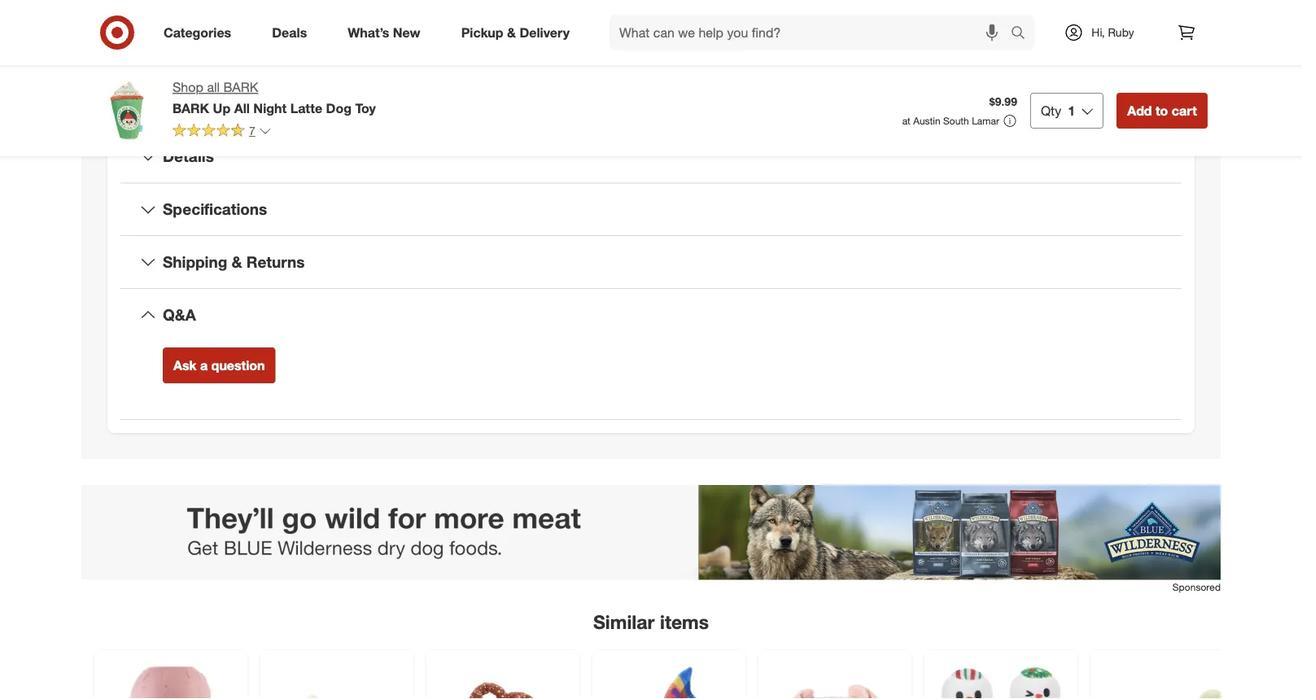 Task type: locate. For each thing, give the bounding box(es) containing it.
0 vertical spatial bark
[[223, 79, 258, 95]]

0 vertical spatial &
[[507, 24, 516, 40]]

0 horizontal spatial bark
[[173, 100, 209, 116]]

& inside dropdown button
[[232, 252, 242, 271]]

items
[[660, 610, 709, 633]]

1 vertical spatial &
[[232, 252, 242, 271]]

what's new link
[[334, 15, 441, 50]]

bark betta betty dog toy image
[[602, 660, 736, 699]]

0 vertical spatial sponsored
[[1160, 13, 1208, 25]]

new
[[393, 24, 420, 40]]

bark paula's pretzel dog toy image
[[436, 660, 570, 699]]

bark muddy maude dog toy image
[[768, 660, 902, 699]]

shop
[[173, 79, 203, 95]]

add to cart button
[[1117, 93, 1208, 129]]

to
[[1156, 103, 1168, 118]]

sponsored inside the similar items region
[[1173, 581, 1221, 593]]

shipping & returns button
[[120, 236, 1182, 288]]

at austin south lamar
[[902, 115, 999, 127]]

similar
[[593, 610, 655, 633]]

& for shipping
[[232, 252, 242, 271]]

&
[[507, 24, 516, 40], [232, 252, 242, 271]]

details
[[163, 147, 214, 166]]

bark
[[223, 79, 258, 95], [173, 100, 209, 116]]

all
[[207, 79, 220, 95]]

categories
[[164, 24, 231, 40]]

bark brawnana super chewer dog toy image
[[1100, 660, 1234, 699]]

bark up all
[[223, 79, 258, 95]]

question
[[211, 357, 265, 373]]

similar items region
[[81, 485, 1244, 699]]

cart
[[1172, 103, 1197, 118]]

ruby
[[1108, 25, 1134, 39]]

1 horizontal spatial &
[[507, 24, 516, 40]]

up
[[213, 100, 231, 116]]

qty
[[1041, 103, 1061, 118]]

bark down shop
[[173, 100, 209, 116]]

& right pickup
[[507, 24, 516, 40]]

show more images
[[307, 16, 419, 32]]

dog
[[326, 100, 352, 116]]

delivery
[[520, 24, 570, 40]]

a
[[200, 357, 208, 373]]

qty 1
[[1041, 103, 1075, 118]]

& for pickup
[[507, 24, 516, 40]]

pickup & delivery link
[[447, 15, 590, 50]]

What can we help you find? suggestions appear below search field
[[610, 15, 1015, 50]]

deals link
[[258, 15, 327, 50]]

0 horizontal spatial &
[[232, 252, 242, 271]]

what's new
[[348, 24, 420, 40]]

show
[[307, 16, 340, 32]]

1 vertical spatial sponsored
[[1173, 581, 1221, 593]]

specifications
[[163, 200, 267, 219]]

toy
[[355, 100, 376, 116]]

& left returns
[[232, 252, 242, 271]]

lamar
[[972, 115, 999, 127]]

specifications button
[[120, 184, 1182, 235]]

pickup & delivery
[[461, 24, 570, 40]]

sponsored
[[1160, 13, 1208, 25], [1173, 581, 1221, 593]]

1
[[1068, 103, 1075, 118]]



Task type: describe. For each thing, give the bounding box(es) containing it.
categories link
[[150, 15, 252, 50]]

pickup
[[461, 24, 503, 40]]

what's
[[348, 24, 389, 40]]

hi,
[[1092, 25, 1105, 39]]

image of bark up all night latte dog toy image
[[94, 78, 160, 143]]

shipping
[[163, 252, 227, 271]]

search button
[[1003, 15, 1043, 54]]

1 vertical spatial bark
[[173, 100, 209, 116]]

add to cart
[[1127, 103, 1197, 118]]

q&a
[[163, 305, 196, 324]]

ask a question
[[173, 357, 265, 373]]

all
[[234, 100, 250, 116]]

1 horizontal spatial bark
[[223, 79, 258, 95]]

night
[[253, 100, 287, 116]]

bark super chewer i-squeak cone ice cream dog toy image
[[104, 660, 238, 699]]

hi, ruby
[[1092, 25, 1134, 39]]

shop all bark bark up all night latte dog toy
[[173, 79, 376, 116]]

shipping & returns
[[163, 252, 305, 271]]

austin
[[913, 115, 941, 127]]

advertisement region
[[81, 485, 1221, 580]]

south
[[943, 115, 969, 127]]

ask
[[173, 357, 197, 373]]

latte
[[290, 100, 322, 116]]

$9.99
[[990, 95, 1017, 109]]

similar items
[[593, 610, 709, 633]]

returns
[[246, 252, 305, 271]]

7
[[249, 124, 255, 138]]

details button
[[120, 131, 1182, 183]]

add
[[1127, 103, 1152, 118]]

more
[[343, 16, 373, 32]]

at
[[902, 115, 911, 127]]

bark snow ballers dog toy image
[[934, 660, 1068, 699]]

show more images button
[[296, 7, 430, 42]]

search
[[1003, 26, 1043, 42]]

deals
[[272, 24, 307, 40]]

ask a question button
[[163, 347, 275, 383]]

bark super chewer wreck of ribs dog toy image
[[270, 660, 404, 699]]

q&a button
[[120, 289, 1182, 341]]

7 link
[[173, 123, 272, 141]]

images
[[377, 16, 419, 32]]



Task type: vqa. For each thing, say whether or not it's contained in the screenshot.
bottom Sponsored
yes



